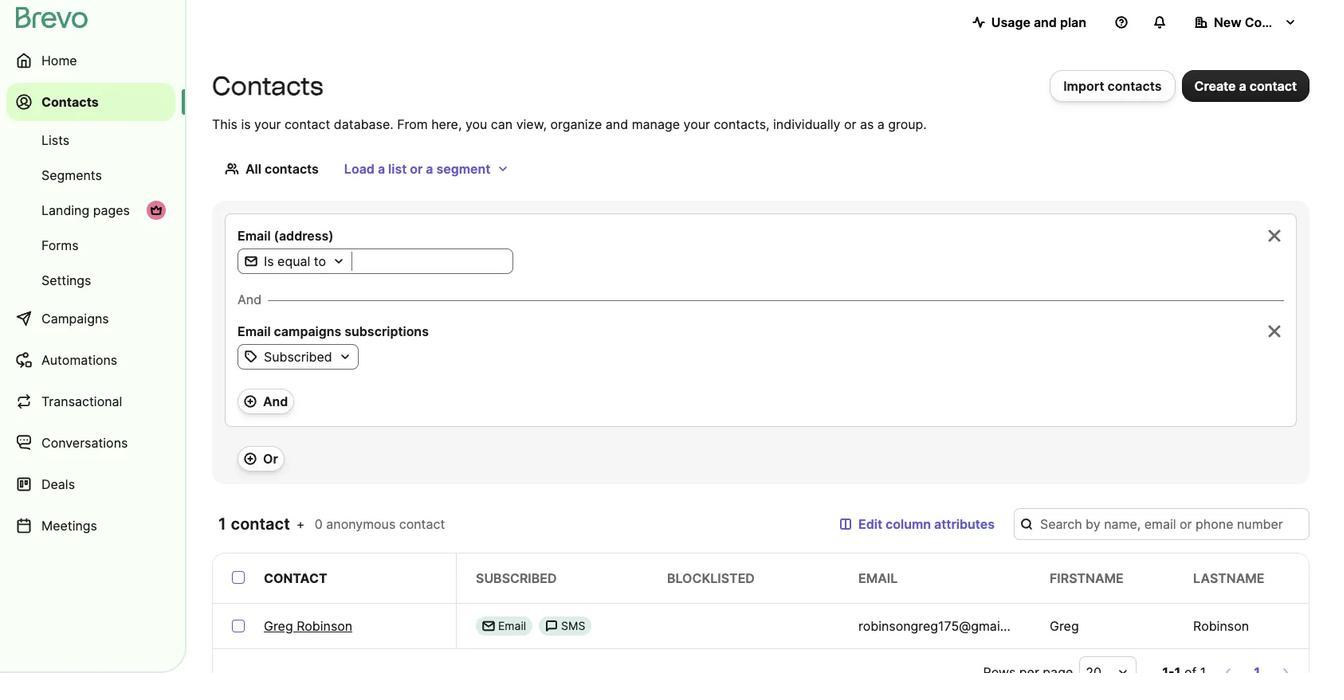 Task type: locate. For each thing, give the bounding box(es) containing it.
list
[[388, 161, 407, 177]]

can
[[491, 116, 513, 132]]

greg inside 'greg robinson' link
[[264, 619, 293, 634]]

1
[[218, 515, 227, 534]]

0 vertical spatial email
[[238, 228, 271, 244]]

create
[[1194, 78, 1236, 94]]

transactional
[[41, 394, 122, 410]]

contact
[[1250, 78, 1297, 94], [284, 116, 330, 132], [231, 515, 290, 534], [399, 516, 445, 532]]

contact inside button
[[1250, 78, 1297, 94]]

or button
[[238, 446, 284, 472]]

email
[[238, 228, 271, 244], [238, 324, 271, 340], [498, 619, 526, 633]]

view,
[[516, 116, 547, 132]]

2 greg from the left
[[1050, 619, 1079, 634]]

robinson
[[297, 619, 352, 634], [1193, 619, 1249, 634]]

sms
[[561, 619, 585, 633]]

robinson down contact in the bottom left of the page
[[297, 619, 352, 634]]

0 horizontal spatial greg
[[264, 619, 293, 634]]

2 your from the left
[[684, 116, 710, 132]]

left___c25ys image for sms
[[545, 620, 558, 633]]

left___c25ys image left sms
[[545, 620, 558, 633]]

1 greg from the left
[[264, 619, 293, 634]]

or left as
[[844, 116, 856, 132]]

contacts
[[212, 71, 323, 101], [41, 94, 99, 110]]

0 horizontal spatial left___c25ys image
[[482, 620, 495, 633]]

and
[[1034, 14, 1057, 30], [606, 116, 628, 132]]

landing
[[41, 202, 89, 218]]

0 vertical spatial or
[[844, 116, 856, 132]]

contacts inside import contacts button
[[1108, 78, 1162, 94]]

meetings link
[[6, 507, 175, 545]]

1 horizontal spatial your
[[684, 116, 710, 132]]

greg for greg
[[1050, 619, 1079, 634]]

email up subscribed
[[238, 324, 271, 340]]

contact right anonymous
[[399, 516, 445, 532]]

email (address)
[[238, 228, 334, 244]]

greg
[[264, 619, 293, 634], [1050, 619, 1079, 634]]

lists
[[41, 132, 69, 148]]

a left list
[[378, 161, 385, 177]]

email down subscribed
[[498, 619, 526, 633]]

you
[[465, 116, 487, 132]]

0 horizontal spatial and
[[606, 116, 628, 132]]

2 left___c25ys image from the left
[[545, 620, 558, 633]]

contacts
[[1108, 78, 1162, 94], [265, 161, 319, 177]]

from
[[397, 116, 428, 132]]

(address)
[[274, 228, 334, 244]]

1 vertical spatial email
[[238, 324, 271, 340]]

anonymous
[[326, 516, 396, 532]]

contacts right import
[[1108, 78, 1162, 94]]

all
[[245, 161, 261, 177]]

email up "is"
[[238, 228, 271, 244]]

0 horizontal spatial robinson
[[297, 619, 352, 634]]

0 horizontal spatial contacts
[[265, 161, 319, 177]]

this is your contact database. from here, you can view, organize and manage your contacts, individually or as a group.
[[212, 116, 927, 132]]

and left manage
[[606, 116, 628, 132]]

equal
[[277, 253, 310, 269]]

email for email campaigns subscriptions
[[238, 324, 271, 340]]

email
[[858, 571, 898, 587]]

new
[[1214, 14, 1242, 30]]

0 horizontal spatial and
[[238, 292, 262, 308]]

is
[[264, 253, 274, 269]]

settings
[[41, 273, 91, 289]]

contacts up lists
[[41, 94, 99, 110]]

subscribed button
[[238, 348, 358, 367]]

1 vertical spatial and
[[606, 116, 628, 132]]

and inside button
[[1034, 14, 1057, 30]]

1 horizontal spatial contacts
[[1108, 78, 1162, 94]]

greg for greg robinson
[[264, 619, 293, 634]]

forms
[[41, 238, 79, 253]]

1 horizontal spatial greg
[[1050, 619, 1079, 634]]

a
[[1239, 78, 1246, 94], [877, 116, 885, 132], [378, 161, 385, 177], [426, 161, 433, 177]]

and down "subscribed" button on the bottom
[[263, 394, 288, 410]]

organize
[[550, 116, 602, 132]]

your
[[254, 116, 281, 132], [684, 116, 710, 132]]

your right manage
[[684, 116, 710, 132]]

and inside and button
[[263, 394, 288, 410]]

database.
[[334, 116, 394, 132]]

usage
[[991, 14, 1031, 30]]

1 horizontal spatial or
[[844, 116, 856, 132]]

email for email (address)
[[238, 228, 271, 244]]

to
[[314, 253, 326, 269]]

conversations link
[[6, 424, 175, 462]]

and left plan
[[1034, 14, 1057, 30]]

as
[[860, 116, 874, 132]]

left___c25ys image down subscribed
[[482, 620, 495, 633]]

and down is equal to 'button'
[[238, 292, 262, 308]]

your right is
[[254, 116, 281, 132]]

1 your from the left
[[254, 116, 281, 132]]

a right create
[[1239, 78, 1246, 94]]

1 horizontal spatial and
[[1034, 14, 1057, 30]]

is equal to
[[264, 253, 326, 269]]

and
[[238, 292, 262, 308], [263, 394, 288, 410]]

0 horizontal spatial or
[[410, 161, 423, 177]]

campaigns
[[41, 311, 109, 327]]

usage and plan
[[991, 14, 1086, 30]]

1 horizontal spatial and
[[263, 394, 288, 410]]

None text field
[[358, 253, 507, 269]]

usage and plan button
[[959, 6, 1099, 38]]

greg down 'firstname'
[[1050, 619, 1079, 634]]

deals link
[[6, 465, 175, 504]]

import contacts button
[[1050, 70, 1175, 102]]

edit column attributes button
[[827, 509, 1007, 540]]

0 horizontal spatial contacts
[[41, 94, 99, 110]]

contact right create
[[1250, 78, 1297, 94]]

contacts for all contacts
[[265, 161, 319, 177]]

greg down contact in the bottom left of the page
[[264, 619, 293, 634]]

landing pages
[[41, 202, 130, 218]]

1 horizontal spatial robinson
[[1193, 619, 1249, 634]]

individually
[[773, 116, 840, 132]]

0 vertical spatial and
[[238, 292, 262, 308]]

robinson down lastname
[[1193, 619, 1249, 634]]

edit
[[858, 516, 882, 532]]

0 horizontal spatial your
[[254, 116, 281, 132]]

conversations
[[41, 435, 128, 451]]

0 vertical spatial and
[[1034, 14, 1057, 30]]

segment
[[436, 161, 491, 177]]

2 robinson from the left
[[1193, 619, 1249, 634]]

this
[[212, 116, 237, 132]]

subscriptions
[[345, 324, 429, 340]]

left___c25ys image for email
[[482, 620, 495, 633]]

load a list or a segment button
[[331, 153, 522, 185]]

1 vertical spatial contacts
[[265, 161, 319, 177]]

deals
[[41, 477, 75, 493]]

or right list
[[410, 161, 423, 177]]

0 vertical spatial contacts
[[1108, 78, 1162, 94]]

1 vertical spatial and
[[263, 394, 288, 410]]

contacts up is
[[212, 71, 323, 101]]

1 horizontal spatial left___c25ys image
[[545, 620, 558, 633]]

create a contact button
[[1182, 70, 1310, 102]]

1 left___c25ys image from the left
[[482, 620, 495, 633]]

left___c25ys image
[[482, 620, 495, 633], [545, 620, 558, 633]]

contacts right all
[[265, 161, 319, 177]]

1 vertical spatial or
[[410, 161, 423, 177]]



Task type: describe. For each thing, give the bounding box(es) containing it.
company
[[1245, 14, 1304, 30]]

contacts,
[[714, 116, 770, 132]]

plan
[[1060, 14, 1086, 30]]

contact up all contacts
[[284, 116, 330, 132]]

transactional link
[[6, 383, 175, 421]]

or
[[263, 451, 278, 467]]

automations link
[[6, 341, 175, 379]]

email campaigns subscriptions
[[238, 324, 429, 340]]

group.
[[888, 116, 927, 132]]

all contacts
[[245, 161, 319, 177]]

subscribed
[[264, 349, 332, 365]]

edit column attributes
[[858, 516, 995, 532]]

load a list or a segment
[[344, 161, 491, 177]]

contacts link
[[6, 83, 175, 121]]

home link
[[6, 41, 175, 80]]

and button
[[238, 389, 294, 414]]

firstname
[[1050, 571, 1124, 587]]

greg robinson
[[264, 619, 352, 634]]

1 robinson from the left
[[297, 619, 352, 634]]

campaigns
[[274, 324, 341, 340]]

contact inside 1 contact + 0 anonymous contact
[[399, 516, 445, 532]]

contact right 1
[[231, 515, 290, 534]]

pages
[[93, 202, 130, 218]]

new company
[[1214, 14, 1304, 30]]

lastname
[[1193, 571, 1265, 587]]

campaigns link
[[6, 300, 175, 338]]

import
[[1063, 78, 1104, 94]]

home
[[41, 53, 77, 69]]

forms link
[[6, 230, 175, 261]]

contact
[[264, 571, 327, 587]]

contacts for import contacts
[[1108, 78, 1162, 94]]

automations
[[41, 352, 117, 368]]

is
[[241, 116, 251, 132]]

lists link
[[6, 124, 175, 156]]

load
[[344, 161, 375, 177]]

contacts inside contacts link
[[41, 94, 99, 110]]

is equal to button
[[238, 252, 352, 271]]

a right as
[[877, 116, 885, 132]]

settings link
[[6, 265, 175, 297]]

new company button
[[1182, 6, 1310, 38]]

1 contact + 0 anonymous contact
[[218, 515, 445, 534]]

segments link
[[6, 159, 175, 191]]

import contacts
[[1063, 78, 1162, 94]]

blocklisted
[[667, 571, 755, 587]]

column
[[886, 516, 931, 532]]

manage
[[632, 116, 680, 132]]

segments
[[41, 167, 102, 183]]

or inside button
[[410, 161, 423, 177]]

landing pages link
[[6, 194, 175, 226]]

a right list
[[426, 161, 433, 177]]

left___rvooi image
[[150, 204, 163, 217]]

here,
[[431, 116, 462, 132]]

2 vertical spatial email
[[498, 619, 526, 633]]

+
[[296, 516, 305, 532]]

subscribed
[[476, 571, 557, 587]]

1 horizontal spatial contacts
[[212, 71, 323, 101]]

greg robinson link
[[264, 617, 352, 636]]

Search by name, email or phone number search field
[[1014, 509, 1310, 540]]

meetings
[[41, 518, 97, 534]]

robinsongreg175@gmail.com
[[858, 619, 1032, 634]]

create a contact
[[1194, 78, 1297, 94]]

attributes
[[934, 516, 995, 532]]

a inside button
[[1239, 78, 1246, 94]]

0
[[315, 516, 323, 532]]



Task type: vqa. For each thing, say whether or not it's contained in the screenshot.
Greg to the right
yes



